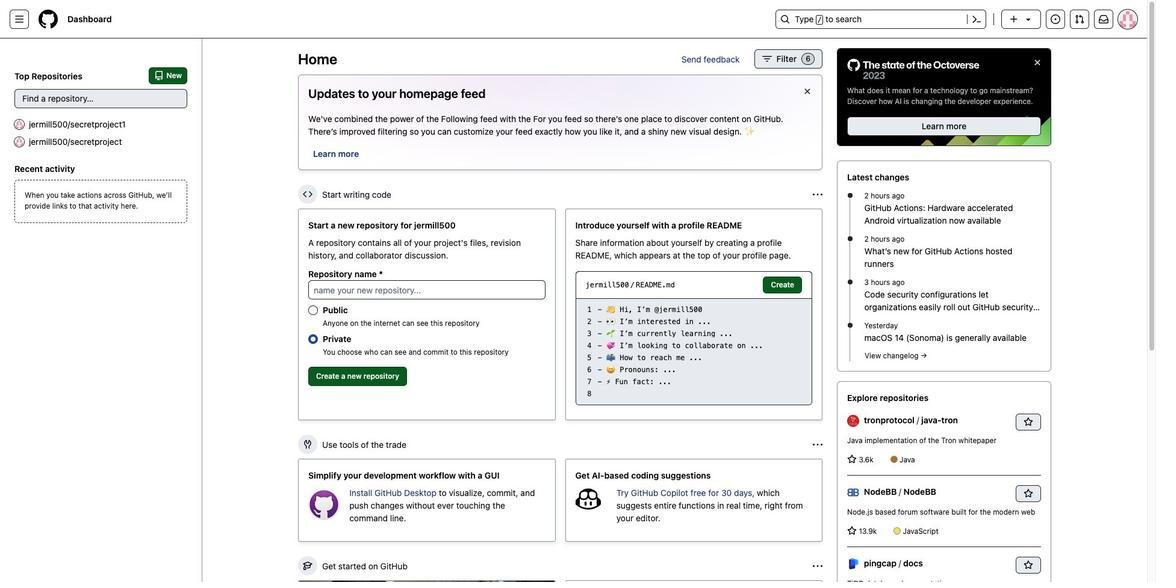 Task type: vqa. For each thing, say whether or not it's contained in the screenshot.
mortar board icon
yes



Task type: describe. For each thing, give the bounding box(es) containing it.
github desktop image
[[308, 490, 340, 521]]

issue opened image
[[1051, 14, 1060, 24]]

what is github? image
[[299, 582, 555, 583]]

why am i seeing this? image for get ai-based coding suggestions element
[[813, 440, 822, 450]]

start a new repository element
[[298, 209, 555, 421]]

homepage image
[[39, 10, 58, 29]]

what is github? element
[[298, 581, 555, 583]]

star this repository image
[[1024, 561, 1033, 571]]

2 dot fill image from the top
[[845, 234, 855, 244]]

explore repositories navigation
[[837, 382, 1051, 583]]

code image
[[303, 190, 312, 199]]

star this repository image for @tronprotocol profile image at the right of page
[[1024, 418, 1033, 428]]

explore element
[[837, 48, 1051, 583]]

x image
[[803, 87, 812, 96]]

secretproject1 image
[[14, 120, 24, 129]]

dot fill image
[[845, 278, 855, 287]]

star image for @tronprotocol profile image at the right of page
[[847, 455, 857, 465]]

git pull request image
[[1075, 14, 1084, 24]]

none radio inside the start a new repository element
[[308, 335, 318, 344]]

introduce yourself with a profile readme element
[[565, 209, 822, 421]]

Find a repository… text field
[[14, 89, 187, 108]]

name your new repository... text field
[[308, 281, 545, 300]]

mortar board image
[[303, 562, 312, 571]]



Task type: locate. For each thing, give the bounding box(es) containing it.
why am i seeing this? image for try the github flow element
[[813, 562, 822, 572]]

0 vertical spatial why am i seeing this? image
[[813, 190, 822, 200]]

2 vertical spatial why am i seeing this? image
[[813, 562, 822, 572]]

none radio inside the start a new repository element
[[308, 306, 318, 316]]

@tronprotocol profile image
[[847, 416, 859, 428]]

command palette image
[[972, 14, 981, 24]]

@nodebb profile image
[[847, 487, 859, 499]]

tools image
[[303, 440, 312, 450]]

none submit inside introduce yourself with a profile readme 'element'
[[763, 277, 802, 294]]

dot fill image
[[845, 191, 855, 201], [845, 234, 855, 244], [845, 321, 855, 331]]

0 vertical spatial dot fill image
[[845, 191, 855, 201]]

2 why am i seeing this? image from the top
[[813, 440, 822, 450]]

star image up @nodebb profile image
[[847, 455, 857, 465]]

star this repository image
[[1024, 418, 1033, 428], [1024, 490, 1033, 499]]

1 why am i seeing this? image from the top
[[813, 190, 822, 200]]

get ai-based coding suggestions element
[[565, 459, 822, 543]]

1 star this repository image from the top
[[1024, 418, 1033, 428]]

filter image
[[762, 54, 772, 64]]

secretproject image
[[14, 137, 24, 147]]

star image for @nodebb profile image
[[847, 527, 857, 537]]

@pingcap profile image
[[847, 559, 859, 571]]

star this repository image for @nodebb profile image
[[1024, 490, 1033, 499]]

star image
[[847, 455, 857, 465], [847, 527, 857, 537]]

close image
[[1033, 58, 1042, 67]]

None radio
[[308, 306, 318, 316]]

3 dot fill image from the top
[[845, 321, 855, 331]]

github logo image
[[847, 58, 980, 81]]

star image up @pingcap profile image
[[847, 527, 857, 537]]

1 vertical spatial star image
[[847, 527, 857, 537]]

1 vertical spatial why am i seeing this? image
[[813, 440, 822, 450]]

notifications image
[[1099, 14, 1108, 24]]

1 vertical spatial dot fill image
[[845, 234, 855, 244]]

2 star this repository image from the top
[[1024, 490, 1033, 499]]

1 star image from the top
[[847, 455, 857, 465]]

3 why am i seeing this? image from the top
[[813, 562, 822, 572]]

plus image
[[1009, 14, 1019, 24]]

1 vertical spatial star this repository image
[[1024, 490, 1033, 499]]

0 vertical spatial star image
[[847, 455, 857, 465]]

1 dot fill image from the top
[[845, 191, 855, 201]]

simplify your development workflow with a gui element
[[298, 459, 555, 543]]

why am i seeing this? image
[[813, 190, 822, 200], [813, 440, 822, 450], [813, 562, 822, 572]]

None submit
[[763, 277, 802, 294]]

0 vertical spatial star this repository image
[[1024, 418, 1033, 428]]

try the github flow element
[[565, 581, 822, 583]]

2 vertical spatial dot fill image
[[845, 321, 855, 331]]

2 star image from the top
[[847, 527, 857, 537]]

triangle down image
[[1024, 14, 1033, 24]]

None radio
[[308, 335, 318, 344]]

why am i seeing this? image for introduce yourself with a profile readme 'element'
[[813, 190, 822, 200]]

Top Repositories search field
[[14, 89, 187, 108]]



